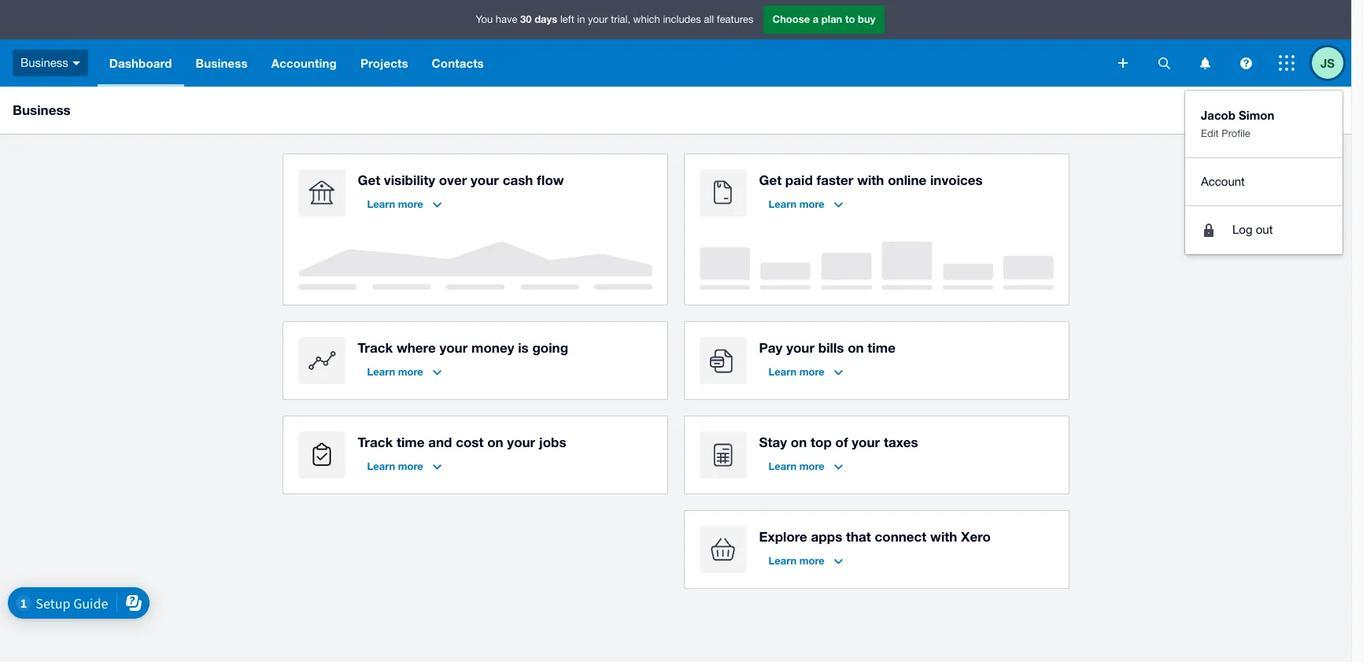 Task type: vqa. For each thing, say whether or not it's contained in the screenshot.
professional
no



Task type: describe. For each thing, give the bounding box(es) containing it.
more for time
[[398, 460, 423, 472]]

jacob
[[1202, 108, 1236, 122]]

in
[[577, 14, 585, 25]]

track where your money is going
[[358, 339, 569, 356]]

learn more button for your
[[760, 359, 853, 384]]

learn for paid
[[769, 198, 797, 210]]

cost
[[456, 434, 484, 450]]

navigation containing dashboard
[[98, 39, 1108, 87]]

that
[[847, 528, 872, 545]]

choose a plan to buy
[[773, 13, 876, 25]]

bills
[[819, 339, 845, 356]]

learn more button for apps
[[760, 548, 853, 573]]

simon
[[1240, 108, 1275, 122]]

1 horizontal spatial on
[[791, 434, 807, 450]]

online
[[888, 172, 927, 188]]

plan
[[822, 13, 843, 25]]

pay
[[760, 339, 783, 356]]

all
[[704, 14, 714, 25]]

pay your bills on time
[[760, 339, 896, 356]]

banner containing js
[[0, 0, 1352, 254]]

1 horizontal spatial time
[[868, 339, 896, 356]]

stay
[[760, 434, 788, 450]]

get paid faster with online invoices
[[760, 172, 983, 188]]

profile
[[1222, 128, 1251, 139]]

learn more button for paid
[[760, 191, 853, 217]]

track for track time and cost on your jobs
[[358, 434, 393, 450]]

your right pay
[[787, 339, 815, 356]]

more for on
[[800, 460, 825, 472]]

apps
[[812, 528, 843, 545]]

out
[[1257, 223, 1274, 236]]

0 horizontal spatial on
[[488, 434, 504, 450]]

edit dashboard
[[1255, 104, 1329, 117]]

your right of
[[852, 434, 881, 450]]

banking preview line graph image
[[298, 242, 652, 290]]

1 business button from the left
[[0, 39, 98, 87]]

0 horizontal spatial svg image
[[1241, 57, 1252, 69]]

learn more button for where
[[358, 359, 451, 384]]

learn more button for visibility
[[358, 191, 451, 217]]

you
[[476, 14, 493, 25]]

learn more button for time
[[358, 454, 451, 479]]

30
[[521, 13, 532, 25]]

a
[[813, 13, 819, 25]]

connect
[[875, 528, 927, 545]]

your right the where
[[440, 339, 468, 356]]

learn for time
[[367, 460, 395, 472]]

more for where
[[398, 365, 423, 378]]

add-ons icon image
[[700, 526, 747, 573]]

1 horizontal spatial svg image
[[1280, 55, 1295, 71]]

going
[[533, 339, 569, 356]]

money
[[472, 339, 515, 356]]

buy
[[858, 13, 876, 25]]

learn more for where
[[367, 365, 423, 378]]

xero
[[962, 528, 991, 545]]

contacts button
[[420, 39, 496, 87]]

features
[[717, 14, 754, 25]]

track time and cost on your jobs
[[358, 434, 567, 450]]

bills icon image
[[700, 337, 747, 384]]

choose
[[773, 13, 810, 25]]

learn more for paid
[[769, 198, 825, 210]]

get for get visibility over your cash flow
[[358, 172, 380, 188]]

dashboard
[[1277, 104, 1329, 117]]

js
[[1321, 56, 1336, 70]]

projects icon image
[[298, 432, 345, 479]]

jacob simon list box
[[1186, 91, 1343, 254]]

edit dashboard button
[[1245, 98, 1339, 123]]

includes
[[663, 14, 701, 25]]

learn more for on
[[769, 460, 825, 472]]

learn more for apps
[[769, 554, 825, 567]]

days
[[535, 13, 558, 25]]

accounting button
[[260, 39, 349, 87]]

have
[[496, 14, 518, 25]]

visibility
[[384, 172, 435, 188]]



Task type: locate. For each thing, give the bounding box(es) containing it.
time
[[868, 339, 896, 356], [397, 434, 425, 450]]

log
[[1233, 223, 1253, 236]]

learn more button down the where
[[358, 359, 451, 384]]

taxes
[[884, 434, 919, 450]]

left
[[561, 14, 575, 25]]

accounting
[[271, 56, 337, 70]]

more down the where
[[398, 365, 423, 378]]

1 track from the top
[[358, 339, 393, 356]]

get left paid
[[760, 172, 782, 188]]

dashboard link
[[98, 39, 184, 87]]

faster
[[817, 172, 854, 188]]

more for paid
[[800, 198, 825, 210]]

2 track from the top
[[358, 434, 393, 450]]

more down pay your bills on time
[[800, 365, 825, 378]]

on right cost
[[488, 434, 504, 450]]

more down visibility
[[398, 198, 423, 210]]

is
[[518, 339, 529, 356]]

track
[[358, 339, 393, 356], [358, 434, 393, 450]]

1 horizontal spatial edit
[[1255, 104, 1274, 117]]

edit
[[1255, 104, 1274, 117], [1202, 128, 1220, 139]]

svg image up simon on the right
[[1241, 57, 1252, 69]]

navigation
[[98, 39, 1108, 87]]

log out link
[[1186, 214, 1343, 246]]

more down top
[[800, 460, 825, 472]]

svg image
[[1159, 57, 1171, 69], [1200, 57, 1211, 69], [1119, 58, 1128, 68], [72, 61, 80, 65]]

more down track time and cost on your jobs
[[398, 460, 423, 472]]

where
[[397, 339, 436, 356]]

learn more button down top
[[760, 454, 853, 479]]

1 vertical spatial track
[[358, 434, 393, 450]]

learn down paid
[[769, 198, 797, 210]]

get
[[358, 172, 380, 188], [760, 172, 782, 188]]

0 vertical spatial edit
[[1255, 104, 1274, 117]]

of
[[836, 434, 849, 450]]

track left the where
[[358, 339, 393, 356]]

learn down stay
[[769, 460, 797, 472]]

0 horizontal spatial with
[[858, 172, 885, 188]]

learn more
[[367, 198, 423, 210], [769, 198, 825, 210], [367, 365, 423, 378], [769, 365, 825, 378], [367, 460, 423, 472], [769, 460, 825, 472], [769, 554, 825, 567]]

with left xero
[[931, 528, 958, 545]]

learn more button for on
[[760, 454, 853, 479]]

learn more down the where
[[367, 365, 423, 378]]

0 vertical spatial time
[[868, 339, 896, 356]]

contacts
[[432, 56, 484, 70]]

learn right projects icon
[[367, 460, 395, 472]]

and
[[429, 434, 452, 450]]

with right faster
[[858, 172, 885, 188]]

more down paid
[[800, 198, 825, 210]]

learn more for time
[[367, 460, 423, 472]]

log out option
[[1186, 214, 1343, 246]]

stay on top of your taxes
[[760, 434, 919, 450]]

learn for on
[[769, 460, 797, 472]]

projects
[[361, 56, 408, 70]]

more for visibility
[[398, 198, 423, 210]]

learn more button down and
[[358, 454, 451, 479]]

learn more for your
[[769, 365, 825, 378]]

jacob simon edit profile
[[1202, 108, 1275, 139]]

2 horizontal spatial on
[[848, 339, 864, 356]]

get for get paid faster with online invoices
[[760, 172, 782, 188]]

learn for where
[[367, 365, 395, 378]]

learn more down visibility
[[367, 198, 423, 210]]

learn more down track time and cost on your jobs
[[367, 460, 423, 472]]

top
[[811, 434, 832, 450]]

taxes icon image
[[700, 432, 747, 479]]

svg image
[[1280, 55, 1295, 71], [1241, 57, 1252, 69]]

1 horizontal spatial business button
[[184, 39, 260, 87]]

2 business button from the left
[[184, 39, 260, 87]]

explore
[[760, 528, 808, 545]]

learn more button down visibility
[[358, 191, 451, 217]]

1 vertical spatial edit
[[1202, 128, 1220, 139]]

1 vertical spatial time
[[397, 434, 425, 450]]

account
[[1202, 174, 1246, 188]]

which
[[634, 14, 661, 25]]

log out
[[1233, 223, 1274, 236]]

invoices
[[931, 172, 983, 188]]

jacob simon group
[[1186, 91, 1343, 254]]

learn more down pay
[[769, 365, 825, 378]]

flow
[[537, 172, 564, 188]]

learn more down paid
[[769, 198, 825, 210]]

learn more for visibility
[[367, 198, 423, 210]]

learn more button
[[358, 191, 451, 217], [760, 191, 853, 217], [358, 359, 451, 384], [760, 359, 853, 384], [358, 454, 451, 479], [760, 454, 853, 479], [760, 548, 853, 573]]

0 horizontal spatial get
[[358, 172, 380, 188]]

track for track where your money is going
[[358, 339, 393, 356]]

with
[[858, 172, 885, 188], [931, 528, 958, 545]]

trial,
[[611, 14, 631, 25]]

business button
[[0, 39, 98, 87], [184, 39, 260, 87]]

your right 'in'
[[588, 14, 608, 25]]

get left visibility
[[358, 172, 380, 188]]

cash
[[503, 172, 533, 188]]

0 horizontal spatial time
[[397, 434, 425, 450]]

jobs
[[539, 434, 567, 450]]

banner
[[0, 0, 1352, 254]]

js button
[[1313, 39, 1352, 87]]

learn for visibility
[[367, 198, 395, 210]]

learn more button down pay your bills on time
[[760, 359, 853, 384]]

0 horizontal spatial edit
[[1202, 128, 1220, 139]]

1 horizontal spatial get
[[760, 172, 782, 188]]

0 vertical spatial track
[[358, 339, 393, 356]]

learn more down stay
[[769, 460, 825, 472]]

more for your
[[800, 365, 825, 378]]

invoices preview bar graph image
[[700, 242, 1054, 290]]

edit inside jacob simon edit profile
[[1202, 128, 1220, 139]]

more down 'apps'
[[800, 554, 825, 567]]

explore apps that connect with xero
[[760, 528, 991, 545]]

learn more button down paid
[[760, 191, 853, 217]]

1 vertical spatial with
[[931, 528, 958, 545]]

on right the bills
[[848, 339, 864, 356]]

1 get from the left
[[358, 172, 380, 188]]

account link
[[1186, 166, 1343, 198]]

on left top
[[791, 434, 807, 450]]

0 vertical spatial with
[[858, 172, 885, 188]]

dashboard
[[109, 56, 172, 70]]

learn down visibility
[[367, 198, 395, 210]]

to
[[846, 13, 856, 25]]

learn down explore
[[769, 554, 797, 567]]

you have 30 days left in your trial, which includes all features
[[476, 13, 754, 25]]

edit inside edit dashboard button
[[1255, 104, 1274, 117]]

learn down pay
[[769, 365, 797, 378]]

your inside you have 30 days left in your trial, which includes all features
[[588, 14, 608, 25]]

learn for apps
[[769, 554, 797, 567]]

learn more button down 'apps'
[[760, 548, 853, 573]]

your right over at left top
[[471, 172, 499, 188]]

your left jobs
[[507, 434, 536, 450]]

svg image left js
[[1280, 55, 1295, 71]]

0 horizontal spatial business button
[[0, 39, 98, 87]]

get visibility over your cash flow
[[358, 172, 564, 188]]

time left and
[[397, 434, 425, 450]]

track money icon image
[[298, 337, 345, 384]]

projects button
[[349, 39, 420, 87]]

2 get from the left
[[760, 172, 782, 188]]

business
[[20, 56, 68, 69], [196, 56, 248, 70], [13, 102, 71, 118]]

on
[[848, 339, 864, 356], [488, 434, 504, 450], [791, 434, 807, 450]]

your
[[588, 14, 608, 25], [471, 172, 499, 188], [440, 339, 468, 356], [787, 339, 815, 356], [507, 434, 536, 450], [852, 434, 881, 450]]

1 horizontal spatial with
[[931, 528, 958, 545]]

invoices icon image
[[700, 169, 747, 217]]

more
[[398, 198, 423, 210], [800, 198, 825, 210], [398, 365, 423, 378], [800, 365, 825, 378], [398, 460, 423, 472], [800, 460, 825, 472], [800, 554, 825, 567]]

learn
[[367, 198, 395, 210], [769, 198, 797, 210], [367, 365, 395, 378], [769, 365, 797, 378], [367, 460, 395, 472], [769, 460, 797, 472], [769, 554, 797, 567]]

time right the bills
[[868, 339, 896, 356]]

paid
[[786, 172, 813, 188]]

over
[[439, 172, 467, 188]]

banking icon image
[[298, 169, 345, 217]]

learn right track money icon
[[367, 365, 395, 378]]

learn for your
[[769, 365, 797, 378]]

track right projects icon
[[358, 434, 393, 450]]

learn more down explore
[[769, 554, 825, 567]]

more for apps
[[800, 554, 825, 567]]



